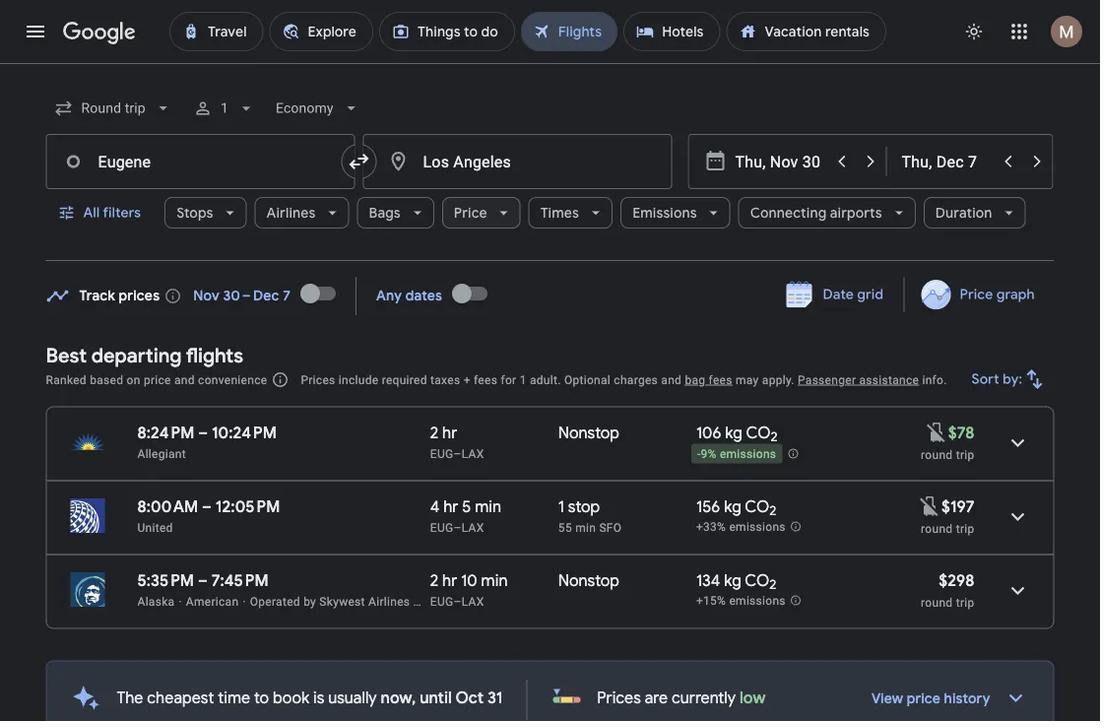 Task type: vqa. For each thing, say whether or not it's contained in the screenshot.
29-day trip
no



Task type: locate. For each thing, give the bounding box(es) containing it.
1 round from the top
[[921, 448, 953, 462]]

and down flights
[[174, 373, 195, 387]]

1 vertical spatial nonstop
[[558, 570, 620, 591]]

2 inside 156 kg co 2
[[770, 503, 777, 519]]

– right departure time: 8:24 pm. text field
[[198, 423, 208, 443]]

by
[[304, 595, 316, 608]]

– down the 10
[[454, 595, 462, 608]]

1 lax from the top
[[462, 447, 484, 461]]

alaska down 5:35 pm
[[137, 595, 175, 608]]

1 vertical spatial price
[[907, 690, 941, 708]]

0 horizontal spatial prices
[[301, 373, 335, 387]]

view
[[872, 690, 904, 708]]

1 vertical spatial emissions
[[729, 520, 786, 534]]

134
[[696, 570, 720, 591]]

loading results progress bar
[[0, 63, 1100, 67]]

0 horizontal spatial airlines
[[267, 204, 316, 222]]

1 vertical spatial 1
[[520, 373, 527, 387]]

lax down the total duration 2 hr. element
[[462, 447, 484, 461]]

–
[[198, 423, 208, 443], [454, 447, 462, 461], [202, 497, 212, 517], [454, 521, 462, 534], [198, 570, 208, 591], [454, 595, 462, 608]]

2 vertical spatial trip
[[956, 596, 975, 609]]

this price for this flight doesn't include overhead bin access. if you need a carry-on bag, use the bags filter to update prices. image
[[925, 420, 949, 444]]

view price history image
[[993, 674, 1040, 721]]

price button
[[442, 189, 521, 236]]

1 round trip from the top
[[921, 448, 975, 462]]

2 up +15% emissions
[[770, 577, 777, 593]]

min right 55
[[576, 521, 596, 534]]

sfo
[[599, 521, 622, 534]]

– right the departure time: 8:00 am. text field
[[202, 497, 212, 517]]

prices right the learn more about ranking image
[[301, 373, 335, 387]]

trip down '$197'
[[956, 522, 975, 535]]

8:00 am
[[137, 497, 198, 517]]

Arrival time: 12:05 PM. text field
[[216, 497, 280, 517]]

skywest
[[470, 595, 517, 608]]

trip down $298 text box on the bottom of page
[[956, 596, 975, 609]]

1 vertical spatial round trip
[[921, 522, 975, 535]]

– inside 8:24 pm – 10:24 pm allegiant
[[198, 423, 208, 443]]

kg for 134
[[724, 570, 742, 591]]

0 horizontal spatial alaska
[[137, 595, 175, 608]]

lax down the 10
[[462, 595, 484, 608]]

min inside 1 stop 55 min sfo
[[576, 521, 596, 534]]

nonstop flight. element down the sfo
[[558, 570, 620, 594]]

1 vertical spatial airlines
[[369, 595, 410, 608]]

hr inside 2 hr eug – lax
[[442, 423, 457, 443]]

required
[[382, 373, 427, 387]]

1 vertical spatial nonstop flight. element
[[558, 570, 620, 594]]

1 nonstop flight. element from the top
[[558, 423, 620, 446]]

to
[[254, 688, 269, 708]]

0 vertical spatial airlines
[[267, 204, 316, 222]]

0 vertical spatial nonstop
[[558, 423, 620, 443]]

0 vertical spatial round trip
[[921, 448, 975, 462]]

lax for 10
[[462, 595, 484, 608]]

eug inside 2 hr 10 min eug – lax
[[430, 595, 454, 608]]

2 nonstop from the top
[[558, 570, 620, 591]]

2 round from the top
[[921, 522, 953, 535]]

view price history
[[872, 690, 991, 708]]

2 vertical spatial hr
[[442, 570, 457, 591]]

0 vertical spatial min
[[475, 497, 502, 517]]

hr inside 4 hr 5 min eug – lax
[[444, 497, 459, 517]]

kg inside 156 kg co 2
[[724, 497, 742, 517]]

nonstop
[[558, 423, 620, 443], [558, 570, 620, 591]]

are
[[645, 688, 668, 708]]

nonstop down optional
[[558, 423, 620, 443]]

0 vertical spatial hr
[[442, 423, 457, 443]]

change appearance image
[[951, 8, 998, 55]]

lax for 5
[[462, 521, 484, 534]]

0 vertical spatial price
[[144, 373, 171, 387]]

all filters
[[83, 204, 141, 222]]

kg up "+33% emissions"
[[724, 497, 742, 517]]

emissions down the 106 kg co 2
[[720, 447, 777, 461]]

fees
[[474, 373, 498, 387], [709, 373, 733, 387]]

eug down 4 on the bottom left of page
[[430, 521, 454, 534]]

grid
[[858, 286, 884, 303]]

fees right +
[[474, 373, 498, 387]]

2 eug from the top
[[430, 521, 454, 534]]

min up skywest on the left bottom of page
[[481, 570, 508, 591]]

min for 4 hr 5 min
[[475, 497, 502, 517]]

2 vertical spatial min
[[481, 570, 508, 591]]

price inside popup button
[[454, 204, 487, 222]]

0 vertical spatial emissions
[[720, 447, 777, 461]]

kg inside the 106 kg co 2
[[725, 423, 743, 443]]

prices
[[119, 287, 160, 305]]

co inside 156 kg co 2
[[745, 497, 770, 517]]

1 inside popup button
[[220, 100, 228, 116]]

0 vertical spatial price
[[454, 204, 487, 222]]

airlines up 7
[[267, 204, 316, 222]]

emissions down the 134 kg co 2 at the right bottom of the page
[[729, 594, 786, 608]]

+33%
[[696, 520, 726, 534]]

learn more about tracked prices image
[[164, 287, 182, 305]]

12:05 pm
[[216, 497, 280, 517]]

leaves eugene airport (eug) at 5:35 pm on thursday, november 30 and arrives at los angeles international airport at 7:45 pm on thursday, november 30. element
[[137, 570, 269, 591]]

1 vertical spatial hr
[[444, 497, 459, 517]]

min right 5
[[475, 497, 502, 517]]

charges
[[614, 373, 658, 387]]

sort by:
[[972, 370, 1023, 388]]

price
[[454, 204, 487, 222], [960, 286, 993, 303]]

kg up -9% emissions
[[725, 423, 743, 443]]

round trip for $197
[[921, 522, 975, 535]]

3 trip from the top
[[956, 596, 975, 609]]

2
[[430, 423, 439, 443], [771, 429, 778, 445], [770, 503, 777, 519], [430, 570, 439, 591], [770, 577, 777, 593]]

and left bag
[[661, 373, 682, 387]]

0 vertical spatial round
[[921, 448, 953, 462]]

nonstop flight. element for –
[[558, 423, 620, 446]]

1 vertical spatial co
[[745, 497, 770, 517]]

2 horizontal spatial 1
[[558, 497, 565, 517]]

0 horizontal spatial price
[[454, 204, 487, 222]]

197 US dollars text field
[[942, 497, 975, 517]]

nonstop for –
[[558, 423, 620, 443]]

1 horizontal spatial airlines
[[369, 595, 410, 608]]

2 left the 10
[[430, 570, 439, 591]]

+15% emissions
[[696, 594, 786, 608]]

prices include required taxes + fees for 1 adult. optional charges and bag fees may apply. passenger assistance
[[301, 373, 919, 387]]

2 nonstop flight. element from the top
[[558, 570, 620, 594]]

skywest
[[320, 595, 365, 608]]

1 vertical spatial min
[[576, 521, 596, 534]]

0 horizontal spatial price
[[144, 373, 171, 387]]

0 vertical spatial prices
[[301, 373, 335, 387]]

2 inside 2 hr 10 min eug – lax
[[430, 570, 439, 591]]

price left graph at right top
[[960, 286, 993, 303]]

3 lax from the top
[[462, 595, 484, 608]]

oct
[[456, 688, 484, 708]]

prices left the are
[[597, 688, 641, 708]]

price right the bags 'popup button'
[[454, 204, 487, 222]]

0 vertical spatial trip
[[956, 448, 975, 462]]

prices
[[301, 373, 335, 387], [597, 688, 641, 708]]

emissions down 156 kg co 2
[[729, 520, 786, 534]]

lax inside 4 hr 5 min eug – lax
[[462, 521, 484, 534]]

1 horizontal spatial 1
[[520, 373, 527, 387]]

298 US dollars text field
[[939, 570, 975, 591]]

best
[[46, 343, 87, 368]]

fees right bag
[[709, 373, 733, 387]]

1 vertical spatial round
[[921, 522, 953, 535]]

assistance
[[860, 373, 919, 387]]

+
[[464, 373, 471, 387]]

hr for 5
[[444, 497, 459, 517]]

+15%
[[696, 594, 726, 608]]

airlines left as
[[369, 595, 410, 608]]

2 vertical spatial 1
[[558, 497, 565, 517]]

1 horizontal spatial fees
[[709, 373, 733, 387]]

hr left 5
[[444, 497, 459, 517]]

nonstop down the sfo
[[558, 570, 620, 591]]

price
[[144, 373, 171, 387], [907, 690, 941, 708]]

sort
[[972, 370, 1000, 388]]

bags button
[[357, 189, 434, 236]]

round down this price for this flight doesn't include overhead bin access. if you need a carry-on bag, use the bags filter to update prices. image
[[921, 522, 953, 535]]

0 vertical spatial 1
[[220, 100, 228, 116]]

co inside the 106 kg co 2
[[746, 423, 771, 443]]

2 up -9% emissions
[[771, 429, 778, 445]]

2 for 156
[[770, 503, 777, 519]]

1 horizontal spatial prices
[[597, 688, 641, 708]]

emissions
[[633, 204, 697, 222]]

1 trip from the top
[[956, 448, 975, 462]]

2 up "+33% emissions"
[[770, 503, 777, 519]]

is
[[313, 688, 324, 708]]

hr left the 10
[[442, 570, 457, 591]]

1 inside 1 stop 55 min sfo
[[558, 497, 565, 517]]

kg
[[725, 423, 743, 443], [724, 497, 742, 517], [724, 570, 742, 591]]

0 vertical spatial kg
[[725, 423, 743, 443]]

2 vertical spatial round
[[921, 596, 953, 609]]

0 horizontal spatial fees
[[474, 373, 498, 387]]

kg up +15% emissions
[[724, 570, 742, 591]]

2 vertical spatial emissions
[[729, 594, 786, 608]]

bag
[[685, 373, 706, 387]]

duration
[[936, 204, 993, 222]]

round trip down '$197'
[[921, 522, 975, 535]]

co up +15% emissions
[[745, 570, 770, 591]]

passenger
[[798, 373, 856, 387]]

swap origin and destination. image
[[347, 150, 371, 173]]

round
[[921, 448, 953, 462], [921, 522, 953, 535], [921, 596, 953, 609]]

2 vertical spatial lax
[[462, 595, 484, 608]]

duration button
[[924, 189, 1026, 236]]

1 vertical spatial trip
[[956, 522, 975, 535]]

Departure time: 8:00 AM. text field
[[137, 497, 198, 517]]

leaves eugene airport (eug) at 8:24 pm on thursday, november 30 and arrives at los angeles international airport at 10:24 pm on thursday, november 30. element
[[137, 423, 277, 443]]

Departure text field
[[735, 135, 826, 188]]

2 trip from the top
[[956, 522, 975, 535]]

ranked
[[46, 373, 87, 387]]

price for price graph
[[960, 286, 993, 303]]

2 lax from the top
[[462, 521, 484, 534]]

1 vertical spatial prices
[[597, 688, 641, 708]]

2 inside the 134 kg co 2
[[770, 577, 777, 593]]

graph
[[997, 286, 1035, 303]]

eug up 4 on the bottom left of page
[[430, 447, 454, 461]]

kg inside the 134 kg co 2
[[724, 570, 742, 591]]

1 and from the left
[[174, 373, 195, 387]]

1 horizontal spatial price
[[960, 286, 993, 303]]

airlines inside 'best departing flights' "main content"
[[369, 595, 410, 608]]

1 vertical spatial price
[[960, 286, 993, 303]]

1 vertical spatial lax
[[462, 521, 484, 534]]

round down this price for this flight doesn't include overhead bin access. if you need a carry-on bag, use the bags filter to update prices. icon
[[921, 448, 953, 462]]

for
[[501, 373, 517, 387]]

0 horizontal spatial and
[[174, 373, 195, 387]]

lax inside 2 hr 10 min eug – lax
[[462, 595, 484, 608]]

emissions
[[720, 447, 777, 461], [729, 520, 786, 534], [729, 594, 786, 608]]

flight details. leaves eugene airport (eug) at 8:00 am on thursday, november 30 and arrives at los angeles international airport at 12:05 pm on thursday, november 30. image
[[995, 493, 1042, 540]]

nonstop flight. element down optional
[[558, 423, 620, 446]]

– inside 4 hr 5 min eug – lax
[[454, 521, 462, 534]]

round inside the $298 round trip
[[921, 596, 953, 609]]

2 down taxes
[[430, 423, 439, 443]]

2 round trip from the top
[[921, 522, 975, 535]]

hr inside 2 hr 10 min eug – lax
[[442, 570, 457, 591]]

1 nonstop from the top
[[558, 423, 620, 443]]

+33% emissions
[[696, 520, 786, 534]]

stops
[[177, 204, 213, 222]]

hr
[[442, 423, 457, 443], [444, 497, 459, 517], [442, 570, 457, 591]]

– down the total duration 2 hr. element
[[454, 447, 462, 461]]

price inside button
[[960, 286, 993, 303]]

3 eug from the top
[[430, 595, 454, 608]]

None text field
[[46, 134, 355, 189], [363, 134, 672, 189], [46, 134, 355, 189], [363, 134, 672, 189]]

eug right as
[[430, 595, 454, 608]]

ranked based on price and convenience
[[46, 373, 267, 387]]

lax down 5
[[462, 521, 484, 534]]

5:35 pm – 7:45 pm
[[137, 570, 269, 591]]

connecting airports
[[750, 204, 883, 222]]

1 vertical spatial kg
[[724, 497, 742, 517]]

None search field
[[46, 85, 1055, 261]]

$78
[[949, 423, 975, 443]]

None field
[[46, 91, 181, 126], [268, 91, 369, 126], [46, 91, 181, 126], [268, 91, 369, 126]]

co inside the 134 kg co 2
[[745, 570, 770, 591]]

co up -9% emissions
[[746, 423, 771, 443]]

2 fees from the left
[[709, 373, 733, 387]]

1 horizontal spatial and
[[661, 373, 682, 387]]

– inside 2 hr eug – lax
[[454, 447, 462, 461]]

min inside 2 hr 10 min eug – lax
[[481, 570, 508, 591]]

may
[[736, 373, 759, 387]]

2 inside the 106 kg co 2
[[771, 429, 778, 445]]

2 vertical spatial eug
[[430, 595, 454, 608]]

price right view
[[907, 690, 941, 708]]

trip
[[956, 448, 975, 462], [956, 522, 975, 535], [956, 596, 975, 609]]

78 US dollars text field
[[949, 423, 975, 443]]

8:24 pm – 10:24 pm allegiant
[[137, 423, 277, 461]]

0 vertical spatial nonstop flight. element
[[558, 423, 620, 446]]

5
[[462, 497, 471, 517]]

– down total duration 4 hr 5 min. element
[[454, 521, 462, 534]]

1 button
[[185, 85, 264, 132]]

– inside 2 hr 10 min eug – lax
[[454, 595, 462, 608]]

min inside 4 hr 5 min eug – lax
[[475, 497, 502, 517]]

kg for 156
[[724, 497, 742, 517]]

date grid
[[823, 286, 884, 303]]

2 vertical spatial kg
[[724, 570, 742, 591]]

co up "+33% emissions"
[[745, 497, 770, 517]]

1 horizontal spatial alaska
[[430, 595, 467, 608]]

airlines button
[[255, 189, 349, 236]]

0 vertical spatial co
[[746, 423, 771, 443]]

nonstop flight. element
[[558, 423, 620, 446], [558, 570, 620, 594]]

lax
[[462, 447, 484, 461], [462, 521, 484, 534], [462, 595, 484, 608]]

1 vertical spatial eug
[[430, 521, 454, 534]]

1 fees from the left
[[474, 373, 498, 387]]

and
[[174, 373, 195, 387], [661, 373, 682, 387]]

1 eug from the top
[[430, 447, 454, 461]]

hr down taxes
[[442, 423, 457, 443]]

0 horizontal spatial 1
[[220, 100, 228, 116]]

eug inside 4 hr 5 min eug – lax
[[430, 521, 454, 534]]

0 vertical spatial lax
[[462, 447, 484, 461]]

3 round from the top
[[921, 596, 953, 609]]

2 vertical spatial co
[[745, 570, 770, 591]]

price right on
[[144, 373, 171, 387]]

prices for prices include required taxes + fees for 1 adult. optional charges and bag fees may apply. passenger assistance
[[301, 373, 335, 387]]

Departure time: 8:24 PM. text field
[[137, 423, 194, 443]]

co for 106
[[746, 423, 771, 443]]

trip down $78 text field
[[956, 448, 975, 462]]

hr for 10
[[442, 570, 457, 591]]

1 for 1
[[220, 100, 228, 116]]

min for 1 stop
[[576, 521, 596, 534]]

eug
[[430, 447, 454, 461], [430, 521, 454, 534], [430, 595, 454, 608]]

alaska right as
[[430, 595, 467, 608]]

Departure time: 5:35 PM. text field
[[137, 570, 194, 591]]

round down $298 text box on the bottom of page
[[921, 596, 953, 609]]

co for 156
[[745, 497, 770, 517]]

min for 2 hr 10 min
[[481, 570, 508, 591]]

0 vertical spatial eug
[[430, 447, 454, 461]]

2 hr eug – lax
[[430, 423, 484, 461]]

1 alaska from the left
[[137, 595, 175, 608]]

-9% emissions
[[697, 447, 777, 461]]

prices for prices are currently low
[[597, 688, 641, 708]]

round trip down this price for this flight doesn't include overhead bin access. if you need a carry-on bag, use the bags filter to update prices. icon
[[921, 448, 975, 462]]

$197
[[942, 497, 975, 517]]

10:24 pm
[[212, 423, 277, 443]]

– inside '8:00 am – 12:05 pm united'
[[202, 497, 212, 517]]



Task type: describe. For each thing, give the bounding box(es) containing it.
134 kg co 2
[[696, 570, 777, 593]]

total duration 2 hr. element
[[430, 423, 558, 446]]

eug for 2
[[430, 595, 454, 608]]

nov
[[193, 287, 220, 305]]

Arrival time: 10:24 PM. text field
[[212, 423, 277, 443]]

nov 30 – dec 7
[[193, 287, 291, 305]]

all
[[83, 204, 100, 222]]

total duration 4 hr 5 min. element
[[430, 497, 558, 520]]

price for price
[[454, 204, 487, 222]]

now,
[[381, 688, 416, 708]]

8:00 am – 12:05 pm united
[[137, 497, 280, 534]]

usually
[[328, 688, 377, 708]]

lax inside 2 hr eug – lax
[[462, 447, 484, 461]]

date
[[823, 286, 854, 303]]

emissions for 134
[[729, 594, 786, 608]]

2 and from the left
[[661, 373, 682, 387]]

$298 round trip
[[921, 570, 975, 609]]

time
[[218, 688, 250, 708]]

apply.
[[762, 373, 795, 387]]

Return text field
[[902, 135, 993, 188]]

1 stop 55 min sfo
[[558, 497, 622, 534]]

30 – dec
[[223, 287, 279, 305]]

united
[[137, 521, 173, 534]]

106
[[696, 423, 722, 443]]

departing
[[91, 343, 182, 368]]

low
[[740, 688, 766, 708]]

leaves eugene airport (eug) at 8:00 am on thursday, november 30 and arrives at los angeles international airport at 12:05 pm on thursday, november 30. element
[[137, 497, 280, 517]]

optional
[[564, 373, 611, 387]]

hr for eug
[[442, 423, 457, 443]]

-
[[697, 447, 701, 461]]

airports
[[830, 204, 883, 222]]

until
[[420, 688, 452, 708]]

– up american
[[198, 570, 208, 591]]

2 for 106
[[771, 429, 778, 445]]

trip for $197
[[956, 522, 975, 535]]

times button
[[529, 189, 613, 236]]

find the best price region
[[46, 270, 1055, 328]]

7
[[283, 287, 291, 305]]

2 for 134
[[770, 577, 777, 593]]

5:35 pm
[[137, 570, 194, 591]]

bag fees button
[[685, 373, 733, 387]]

flight details. leaves eugene airport (eug) at 8:24 pm on thursday, november 30 and arrives at los angeles international airport at 10:24 pm on thursday, november 30. image
[[995, 419, 1042, 466]]

nonstop for min
[[558, 570, 620, 591]]

history
[[944, 690, 991, 708]]

round for $78
[[921, 448, 953, 462]]

learn more about ranking image
[[271, 371, 289, 389]]

price graph
[[960, 286, 1035, 303]]

american
[[186, 595, 239, 608]]

bags
[[369, 204, 401, 222]]

based
[[90, 373, 123, 387]]

156
[[696, 497, 721, 517]]

this price for this flight doesn't include overhead bin access. if you need a carry-on bag, use the bags filter to update prices. image
[[918, 494, 942, 518]]

trip inside the $298 round trip
[[956, 596, 975, 609]]

track prices
[[79, 287, 160, 305]]

price graph button
[[909, 277, 1051, 312]]

best departing flights
[[46, 343, 243, 368]]

total duration 2 hr 10 min. element
[[430, 570, 558, 594]]

filters
[[103, 204, 141, 222]]

passenger assistance button
[[798, 373, 919, 387]]

trip for $78
[[956, 448, 975, 462]]

connecting
[[750, 204, 827, 222]]

flights
[[186, 343, 243, 368]]

9%
[[701, 447, 717, 461]]

kg for 106
[[725, 423, 743, 443]]

7:45 pm
[[211, 570, 269, 591]]

track
[[79, 287, 115, 305]]

sort by: button
[[964, 356, 1055, 403]]

operated
[[250, 595, 300, 608]]

stops button
[[165, 189, 247, 236]]

8:24 pm
[[137, 423, 194, 443]]

106 kg co 2
[[696, 423, 778, 445]]

round for $197
[[921, 522, 953, 535]]

the cheapest time to book is usually now, until oct 31
[[117, 688, 503, 708]]

convenience
[[198, 373, 267, 387]]

2 hr 10 min eug – lax
[[430, 570, 508, 608]]

operated by skywest airlines as alaska skywest
[[250, 595, 517, 608]]

all filters button
[[46, 189, 157, 236]]

156 kg co 2
[[696, 497, 777, 519]]

1 horizontal spatial price
[[907, 690, 941, 708]]

1 for 1 stop 55 min sfo
[[558, 497, 565, 517]]

any dates
[[376, 287, 442, 305]]

nonstop flight. element for min
[[558, 570, 620, 594]]

include
[[339, 373, 379, 387]]

main menu image
[[24, 20, 47, 43]]

book
[[273, 688, 309, 708]]

emissions button
[[621, 189, 731, 236]]

layover (1 of 1) is a 55 min layover at san francisco international airport in san francisco. element
[[558, 520, 687, 535]]

Arrival time: 7:45 PM. text field
[[211, 570, 269, 591]]

best departing flights main content
[[46, 270, 1055, 721]]

eug inside 2 hr eug – lax
[[430, 447, 454, 461]]

emissions for 156
[[729, 520, 786, 534]]

4
[[430, 497, 440, 517]]

flight details. leaves eugene airport (eug) at 5:35 pm on thursday, november 30 and arrives at los angeles international airport at 7:45 pm on thursday, november 30. image
[[995, 567, 1042, 614]]

prices are currently low
[[597, 688, 766, 708]]

allegiant
[[137, 447, 186, 461]]

2 alaska from the left
[[430, 595, 467, 608]]

2 inside 2 hr eug – lax
[[430, 423, 439, 443]]

as
[[413, 595, 426, 608]]

eug for 4
[[430, 521, 454, 534]]

co for 134
[[745, 570, 770, 591]]

round trip for $78
[[921, 448, 975, 462]]

dates
[[406, 287, 442, 305]]

1 stop flight. element
[[558, 497, 600, 520]]

connecting airports button
[[739, 189, 916, 236]]

taxes
[[431, 373, 460, 387]]

any
[[376, 287, 402, 305]]

adult.
[[530, 373, 561, 387]]

airlines inside popup button
[[267, 204, 316, 222]]

cheapest
[[147, 688, 214, 708]]

the
[[117, 688, 143, 708]]

none search field containing all filters
[[46, 85, 1055, 261]]

4 hr 5 min eug – lax
[[430, 497, 502, 534]]

on
[[127, 373, 140, 387]]



